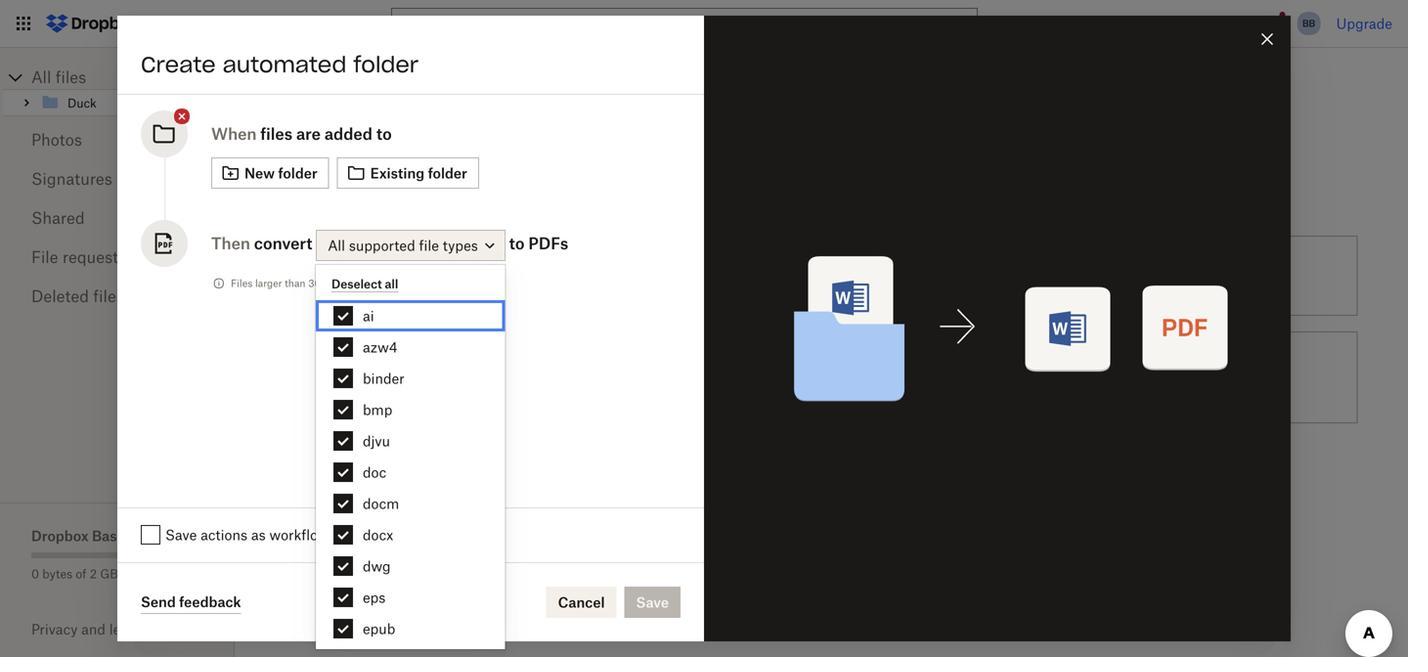 Task type: vqa. For each thing, say whether or not it's contained in the screenshot.
djvu
yes



Task type: locate. For each thing, give the bounding box(es) containing it.
unzip
[[1087, 369, 1125, 386]]

a right "set"
[[746, 268, 754, 284]]

30mb
[[308, 277, 337, 290]]

format up the docm "checkbox item"
[[441, 466, 484, 483]]

an right add
[[311, 189, 331, 209]]

set a rule that renames files button
[[633, 228, 1000, 324]]

all files tree
[[3, 66, 235, 116]]

upgrade
[[1337, 15, 1393, 32]]

an
[[311, 189, 331, 209], [406, 359, 422, 375]]

1 horizontal spatial an
[[406, 359, 422, 375]]

epub checkbox item
[[316, 613, 505, 645]]

are
[[296, 124, 321, 143]]

set
[[720, 268, 742, 284]]

bmp
[[363, 402, 393, 418]]

doc checkbox item
[[316, 457, 505, 488]]

save actions as workflow template
[[165, 527, 391, 543]]

convert for choose an image format to convert files to
[[533, 359, 581, 375]]

audio
[[556, 466, 592, 483]]

to pdfs
[[509, 234, 569, 253]]

convert
[[1087, 268, 1138, 284]]

files down dropbox logo - go to the homepage
[[56, 68, 86, 87]]

0 horizontal spatial pdfs
[[529, 234, 569, 253]]

0 vertical spatial pdfs
[[529, 234, 569, 253]]

bmp checkbox item
[[316, 394, 505, 426]]

supported
[[349, 237, 416, 254]]

a
[[406, 268, 413, 284], [746, 268, 754, 284], [773, 359, 780, 375], [406, 466, 413, 483]]

docm checkbox item
[[316, 488, 505, 520]]

a down rule
[[773, 359, 780, 375]]

all up files larger than 30mb will not be converted
[[328, 237, 345, 254]]

files inside the create automated folder dialog
[[261, 124, 293, 143]]

0 horizontal spatial all
[[31, 68, 51, 87]]

add an automation
[[274, 189, 430, 209]]

0
[[31, 567, 39, 582]]

image
[[425, 359, 466, 375]]

file requests
[[31, 248, 126, 267]]

save
[[165, 527, 197, 543]]

1 vertical spatial all
[[328, 237, 345, 254]]

files inside button
[[1142, 268, 1169, 284]]

all
[[31, 68, 51, 87], [328, 237, 345, 254]]

format right image
[[469, 359, 513, 375]]

deselect all button
[[332, 277, 398, 293]]

choose an image format to convert files to
[[353, 359, 581, 397]]

0 vertical spatial file
[[419, 237, 439, 254]]

file for choose a file format to convert audio files to
[[417, 466, 437, 483]]

a inside choose a file format to convert videos to
[[773, 359, 780, 375]]

as
[[251, 527, 266, 543]]

a inside choose a category to sort files by button
[[406, 268, 413, 284]]

all inside "link"
[[31, 68, 51, 87]]

videos
[[923, 359, 965, 375]]

all inside dropdown button
[[328, 237, 345, 254]]

files right 'convert' on the top of page
[[1142, 268, 1169, 284]]

an for add
[[311, 189, 331, 209]]

pdfs right 'convert' on the top of page
[[1189, 268, 1224, 284]]

deleted files
[[31, 287, 124, 306]]

choose for choose a category to sort files by
[[353, 268, 402, 284]]

all files
[[31, 68, 86, 87]]

unzip files
[[1087, 369, 1155, 386]]

by
[[553, 268, 569, 284]]

choose a category to sort files by button
[[266, 228, 633, 324]]

convert inside choose an image format to convert files to
[[533, 359, 581, 375]]

template
[[333, 527, 391, 543]]

convert up than
[[254, 234, 312, 253]]

eps checkbox item
[[316, 582, 505, 613]]

dropbox
[[31, 528, 89, 544]]

pdfs
[[529, 234, 569, 253], [1189, 268, 1224, 284]]

file left types
[[419, 237, 439, 254]]

a up the docm "checkbox item"
[[406, 466, 413, 483]]

doc
[[363, 464, 387, 481]]

files right renames
[[875, 268, 902, 284]]

convert inside choose a file format to convert videos to
[[871, 359, 919, 375]]

deleted
[[31, 287, 89, 306]]

format for audio
[[441, 466, 484, 483]]

file up the docm "checkbox item"
[[417, 466, 437, 483]]

an left image
[[406, 359, 422, 375]]

1 vertical spatial an
[[406, 359, 422, 375]]

2 vertical spatial file
[[417, 466, 437, 483]]

pdfs up by
[[529, 234, 569, 253]]

rule
[[757, 268, 782, 284]]

file inside dropdown button
[[419, 237, 439, 254]]

convert down by
[[533, 359, 581, 375]]

convert
[[254, 234, 312, 253], [533, 359, 581, 375], [871, 359, 919, 375], [504, 466, 553, 483]]

format inside choose a file format to convert videos to
[[808, 359, 851, 375]]

choose inside choose a file format to convert videos to
[[720, 359, 769, 375]]

files down doc
[[353, 488, 380, 504]]

epub
[[363, 621, 396, 637]]

0 horizontal spatial an
[[311, 189, 331, 209]]

convert left audio
[[504, 466, 553, 483]]

folder
[[354, 51, 419, 78]]

docm
[[363, 496, 399, 512]]

not
[[359, 277, 374, 290]]

signatures
[[31, 169, 112, 188]]

actions
[[201, 527, 248, 543]]

bytes
[[42, 567, 73, 582]]

a for choose a file format to convert audio files to
[[406, 466, 413, 483]]

file
[[419, 237, 439, 254], [784, 359, 804, 375], [417, 466, 437, 483]]

of
[[76, 567, 87, 582]]

file for choose a file format to convert videos to
[[784, 359, 804, 375]]

format down set a rule that renames files button
[[808, 359, 851, 375]]

file down that
[[784, 359, 804, 375]]

an for choose
[[406, 359, 422, 375]]

a inside choose a file format to convert audio files to
[[406, 466, 413, 483]]

then
[[211, 234, 250, 253]]

gb
[[100, 567, 118, 582]]

1 vertical spatial pdfs
[[1189, 268, 1224, 284]]

larger
[[255, 277, 282, 290]]

0 vertical spatial an
[[311, 189, 331, 209]]

choose a file format to convert audio files to
[[353, 466, 592, 504]]

files down file requests link
[[93, 287, 124, 306]]

a inside set a rule that renames files button
[[746, 268, 754, 284]]

a right all
[[406, 268, 413, 284]]

get more space image
[[152, 562, 176, 585]]

renames
[[816, 268, 871, 284]]

an inside choose an image format to convert files to
[[406, 359, 422, 375]]

format inside choose a file format to convert audio files to
[[441, 466, 484, 483]]

file for all supported file types
[[419, 237, 439, 254]]

choose inside choose a file format to convert audio files to
[[353, 466, 402, 483]]

files left "are" on the top of page
[[261, 124, 293, 143]]

binder checkbox item
[[316, 363, 505, 394]]

choose inside choose an image format to convert files to
[[353, 359, 402, 375]]

0 bytes of 2 gb used
[[31, 567, 148, 582]]

privacy
[[31, 621, 78, 638]]

1 horizontal spatial all
[[328, 237, 345, 254]]

convert inside choose a file format to convert audio files to
[[504, 466, 553, 483]]

docx checkbox item
[[316, 520, 505, 551]]

files up bmp
[[353, 380, 380, 397]]

file inside choose a file format to convert videos to
[[784, 359, 804, 375]]

1 horizontal spatial pdfs
[[1189, 268, 1224, 284]]

that
[[786, 268, 812, 284]]

choose
[[353, 268, 402, 284], [353, 359, 402, 375], [720, 359, 769, 375], [353, 466, 402, 483]]

files
[[56, 68, 86, 87], [261, 124, 293, 143], [522, 268, 549, 284], [875, 268, 902, 284], [1142, 268, 1169, 284], [93, 287, 124, 306], [1129, 369, 1155, 386], [353, 380, 380, 397], [353, 488, 380, 504]]

0 vertical spatial all
[[31, 68, 51, 87]]

format inside choose an image format to convert files to
[[469, 359, 513, 375]]

convert left videos
[[871, 359, 919, 375]]

file inside choose a file format to convert audio files to
[[417, 466, 437, 483]]

files larger than 30mb will not be converted
[[231, 277, 437, 290]]

file
[[31, 248, 58, 267]]

all up photos
[[31, 68, 51, 87]]

choose a file format to convert videos to button
[[633, 324, 1000, 431]]

convert files to pdfs button
[[1000, 228, 1366, 324]]

category
[[417, 268, 473, 284]]

set a rule that renames files
[[720, 268, 902, 284]]

1 vertical spatial file
[[784, 359, 804, 375]]



Task type: describe. For each thing, give the bounding box(es) containing it.
choose a category to sort files by
[[353, 268, 569, 284]]

then convert
[[211, 234, 312, 253]]

ai checkbox item
[[316, 300, 505, 332]]

format for videos
[[808, 359, 851, 375]]

files left by
[[522, 268, 549, 284]]

docx
[[363, 527, 394, 543]]

photos link
[[31, 120, 204, 159]]

add an automation main content
[[266, 111, 1409, 657]]

a for set a rule that renames files
[[746, 268, 754, 284]]

ai
[[363, 308, 374, 324]]

files inside "link"
[[56, 68, 86, 87]]

legal
[[109, 621, 140, 638]]

automations
[[274, 64, 416, 91]]

all files link
[[31, 66, 235, 89]]

sort
[[494, 268, 519, 284]]

converted
[[391, 277, 437, 290]]

basic
[[92, 528, 129, 544]]

global header element
[[0, 0, 1409, 48]]

deselect
[[332, 277, 382, 292]]

add
[[274, 189, 306, 209]]

unzip files button
[[1000, 324, 1366, 431]]

binder
[[363, 370, 405, 387]]

convert files to pdfs
[[1087, 268, 1224, 284]]

all supported file types
[[328, 237, 478, 254]]

convert for choose a file format to convert videos to
[[871, 359, 919, 375]]

pdfs inside the create automated folder dialog
[[529, 234, 569, 253]]

create automated folder
[[141, 51, 419, 78]]

convert inside the create automated folder dialog
[[254, 234, 312, 253]]

automated
[[223, 51, 347, 78]]

2
[[90, 567, 97, 582]]

all for all files
[[31, 68, 51, 87]]

all supported file types button
[[316, 230, 506, 261]]

requests
[[62, 248, 126, 267]]

all
[[385, 277, 398, 292]]

format for files
[[469, 359, 513, 375]]

azw4 checkbox item
[[316, 332, 505, 363]]

will
[[340, 277, 356, 290]]

than
[[285, 277, 306, 290]]

dropbox basic
[[31, 528, 129, 544]]

all for all supported file types
[[328, 237, 345, 254]]

upgrade link
[[1337, 15, 1393, 32]]

types
[[443, 237, 478, 254]]

privacy and legal
[[31, 621, 140, 638]]

deleted files link
[[31, 277, 204, 316]]

files inside choose an image format to convert files to
[[353, 380, 380, 397]]

files right unzip on the bottom right
[[1129, 369, 1155, 386]]

files are added to
[[261, 124, 392, 143]]

automation
[[336, 189, 430, 209]]

file requests link
[[31, 238, 204, 277]]

and
[[81, 621, 106, 638]]

deselect all
[[332, 277, 398, 292]]

pdfs inside button
[[1189, 268, 1224, 284]]

choose for choose a file format to convert audio files to
[[353, 466, 402, 483]]

when
[[211, 124, 257, 143]]

files inside choose a file format to convert audio files to
[[353, 488, 380, 504]]

create automated folder dialog
[[117, 16, 1291, 642]]

used
[[122, 567, 148, 582]]

convert for choose a file format to convert audio files to
[[504, 466, 553, 483]]

choose for choose an image format to convert files to
[[353, 359, 402, 375]]

signatures link
[[31, 159, 204, 199]]

photos
[[31, 130, 82, 149]]

djvu checkbox item
[[316, 426, 505, 457]]

be
[[377, 277, 388, 290]]

eps
[[363, 589, 386, 606]]

a for choose a category to sort files by
[[406, 268, 413, 284]]

dwg
[[363, 558, 391, 575]]

azw4
[[363, 339, 398, 356]]

added
[[325, 124, 373, 143]]

create
[[141, 51, 216, 78]]

choose for choose a file format to convert videos to
[[720, 359, 769, 375]]

shared
[[31, 208, 85, 227]]

dwg checkbox item
[[316, 551, 505, 582]]

files
[[231, 277, 253, 290]]

a for choose a file format to convert videos to
[[773, 359, 780, 375]]

djvu
[[363, 433, 390, 450]]

privacy and legal link
[[31, 621, 235, 638]]

dropbox logo - go to the homepage image
[[39, 8, 146, 39]]

choose a file format to convert audio files to button
[[266, 431, 633, 539]]

shared link
[[31, 199, 204, 238]]

workflow
[[270, 527, 329, 543]]

choose an image format to convert files to button
[[266, 324, 633, 431]]

choose a file format to convert videos to
[[720, 359, 965, 397]]



